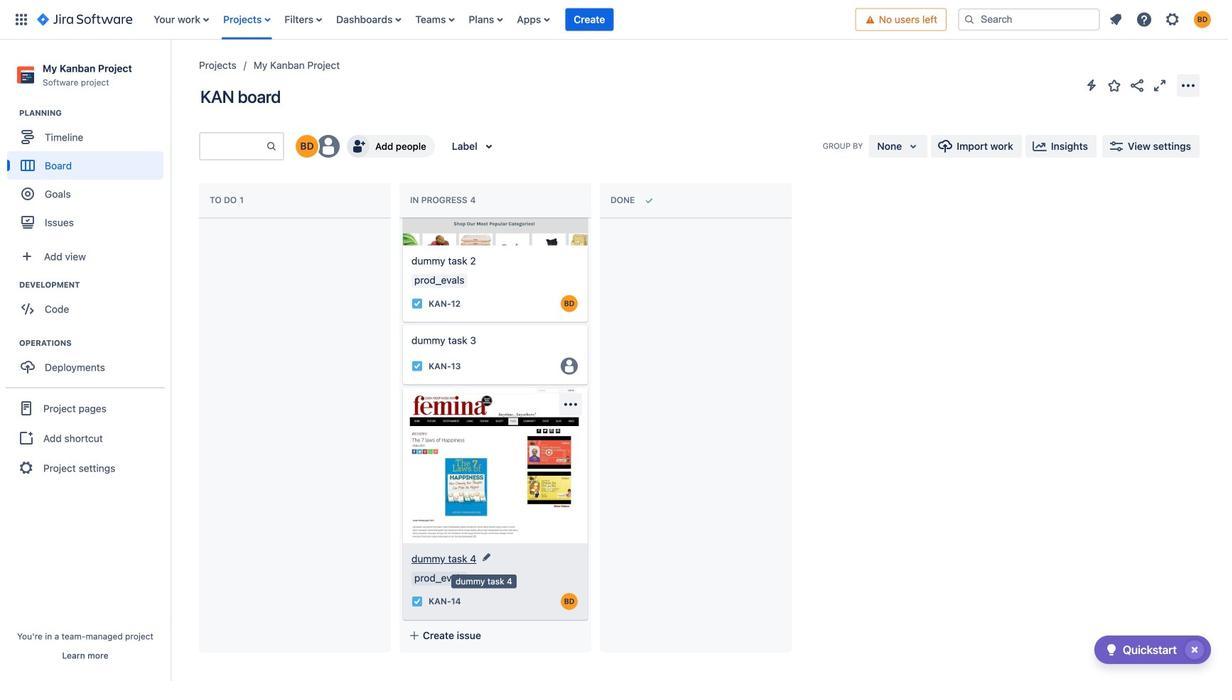 Task type: locate. For each thing, give the bounding box(es) containing it.
group for operations image
[[7, 338, 170, 386]]

enter full screen image
[[1152, 77, 1169, 94]]

1 vertical spatial heading
[[19, 280, 170, 291]]

heading for development icon group
[[19, 280, 170, 291]]

goal image
[[21, 188, 34, 201]]

1 task image from the top
[[412, 298, 423, 310]]

group for development icon
[[7, 280, 170, 328]]

group for planning "image"
[[7, 108, 170, 241]]

3 heading from the top
[[19, 338, 170, 349]]

your profile and settings image
[[1195, 11, 1212, 28]]

in progress element
[[410, 195, 479, 205]]

0 vertical spatial task image
[[412, 298, 423, 310]]

group
[[7, 108, 170, 241], [7, 280, 170, 328], [7, 338, 170, 386], [6, 388, 165, 489]]

1 vertical spatial task image
[[412, 596, 423, 608]]

heading
[[19, 108, 170, 119], [19, 280, 170, 291], [19, 338, 170, 349]]

tooltip
[[452, 575, 517, 589]]

None search field
[[958, 8, 1101, 31]]

primary element
[[9, 0, 856, 39]]

search image
[[964, 14, 976, 25]]

to do element
[[210, 195, 247, 205]]

2 vertical spatial heading
[[19, 338, 170, 349]]

create issue image
[[393, 378, 410, 395]]

more actions for kan-14 dummy task 4 image
[[562, 396, 580, 413]]

list
[[147, 0, 856, 39], [1104, 7, 1220, 32]]

jira software image
[[37, 11, 132, 28], [37, 11, 132, 28]]

appswitcher icon image
[[13, 11, 30, 28]]

banner
[[0, 0, 1229, 40]]

Search this board text field
[[201, 134, 266, 159]]

2 heading from the top
[[19, 280, 170, 291]]

heading for planning "image" group
[[19, 108, 170, 119]]

0 vertical spatial heading
[[19, 108, 170, 119]]

task image
[[412, 298, 423, 310], [412, 596, 423, 608]]

help image
[[1136, 11, 1153, 28]]

more actions image
[[1180, 77, 1197, 94]]

list item
[[566, 0, 614, 39]]

dismiss quickstart image
[[1184, 639, 1207, 662]]

1 heading from the top
[[19, 108, 170, 119]]

edit summary image
[[481, 552, 492, 564]]

import image
[[937, 138, 954, 155]]



Task type: vqa. For each thing, say whether or not it's contained in the screenshot.
close icon
no



Task type: describe. For each thing, give the bounding box(es) containing it.
0 horizontal spatial list
[[147, 0, 856, 39]]

notifications image
[[1108, 11, 1125, 28]]

1 horizontal spatial list
[[1104, 7, 1220, 32]]

development image
[[2, 277, 19, 294]]

2 task image from the top
[[412, 596, 423, 608]]

operations image
[[2, 335, 19, 352]]

check image
[[1103, 642, 1121, 659]]

star kan board image
[[1106, 77, 1123, 94]]

sidebar navigation image
[[155, 57, 186, 85]]

Search field
[[958, 8, 1101, 31]]

heading for group for operations image
[[19, 338, 170, 349]]

automations menu button icon image
[[1084, 77, 1101, 94]]

settings image
[[1165, 11, 1182, 28]]

add people image
[[350, 138, 367, 155]]

sidebar element
[[0, 40, 171, 682]]

create issue image
[[393, 315, 410, 332]]

planning image
[[2, 105, 19, 122]]

task image
[[412, 361, 423, 372]]

view settings image
[[1109, 138, 1126, 155]]



